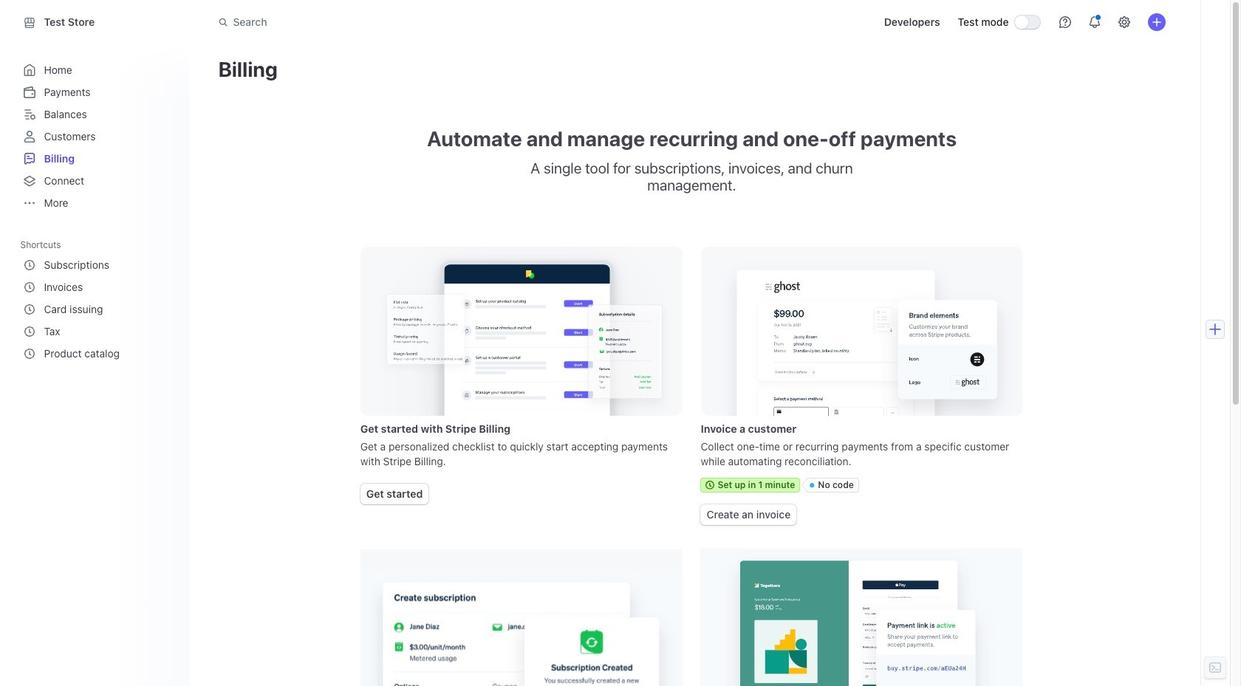 Task type: locate. For each thing, give the bounding box(es) containing it.
None search field
[[210, 9, 626, 36]]

Test mode checkbox
[[1015, 16, 1040, 29]]

help image
[[1060, 16, 1071, 28]]

Search text field
[[210, 9, 626, 36]]

shortcuts element
[[20, 234, 177, 365], [20, 254, 174, 365]]

2 shortcuts element from the top
[[20, 254, 174, 365]]

core navigation links element
[[20, 59, 174, 214]]

settings image
[[1119, 16, 1131, 28]]



Task type: describe. For each thing, give the bounding box(es) containing it.
notifications image
[[1089, 16, 1101, 28]]

1 shortcuts element from the top
[[20, 234, 177, 365]]



Task type: vqa. For each thing, say whether or not it's contained in the screenshot.
Information
no



